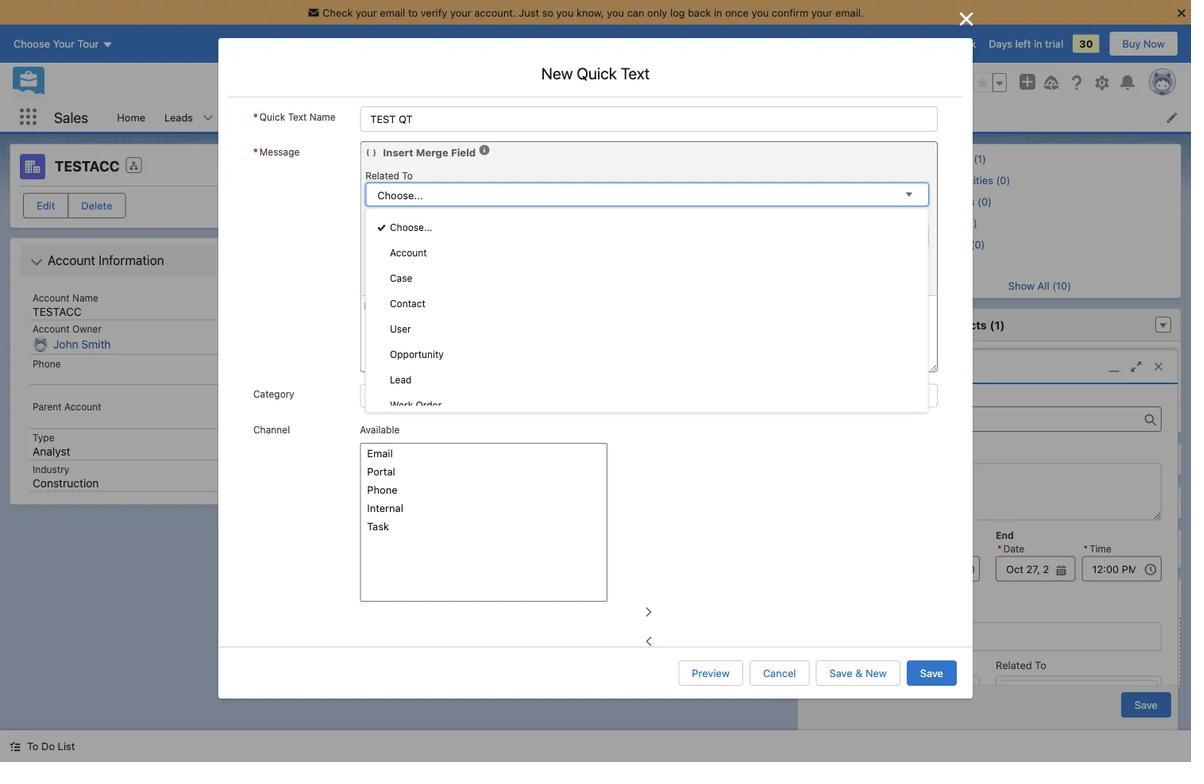 Task type: vqa. For each thing, say whether or not it's contained in the screenshot.
in to the top
yes



Task type: describe. For each thing, give the bounding box(es) containing it.
opportunities (0) link
[[928, 174, 1011, 187]]

* date
[[998, 544, 1025, 555]]

know,
[[577, 6, 604, 18]]

smith
[[81, 338, 111, 351]]

channel
[[253, 424, 290, 435]]

cancel
[[764, 668, 797, 680]]

analyst
[[33, 445, 70, 458]]

contacts (1) link
[[928, 153, 987, 165]]

0 horizontal spatial test contact link
[[467, 408, 544, 421]]

edit
[[37, 200, 55, 212]]

inverse image
[[957, 10, 977, 29]]

verify
[[421, 6, 448, 18]]

30
[[1080, 38, 1094, 50]]

or
[[1011, 663, 1022, 675]]

save button inside test event dialog
[[1122, 693, 1172, 718]]

preview
[[692, 668, 730, 680]]

save & new
[[830, 668, 887, 680]]

* left quick text name
[[253, 111, 258, 122]]

days
[[989, 38, 1013, 50]]

opportunity link
[[366, 342, 929, 368]]

opportunities (0)
[[928, 174, 1011, 186]]

0 vertical spatial test contact link
[[911, 351, 988, 364]]

(1)
[[991, 318, 1005, 332]]

time
[[1090, 544, 1112, 555]]

account information
[[48, 253, 164, 268]]

contracts (0) link
[[928, 195, 992, 208]]

list containing home
[[107, 103, 1192, 132]]

cases (0) link
[[928, 260, 975, 273]]

insert button
[[366, 267, 420, 292]]

past
[[565, 434, 586, 446]]

email inside test tasl you sent an email to
[[416, 327, 442, 339]]

0 vertical spatial testacc
[[55, 158, 120, 175]]

no more past activities to load. status
[[313, 434, 879, 446]]

0 vertical spatial name
[[310, 111, 336, 122]]

related inside test event dialog
[[996, 660, 1033, 671]]

phone:
[[909, 389, 942, 400]]

leave feedback
[[899, 38, 977, 50]]

account link
[[366, 241, 929, 266]]

1 horizontal spatial field
[[451, 146, 476, 158]]

home
[[117, 111, 145, 123]]

information
[[99, 253, 164, 268]]

user link
[[366, 317, 929, 342]]

save inside test event dialog
[[1135, 700, 1159, 712]]

no more past activities to load.
[[521, 434, 671, 446]]

upload
[[1020, 638, 1054, 650]]

delete button
[[68, 193, 126, 219]]

buy now button
[[1110, 31, 1179, 56]]

0 horizontal spatial name
[[72, 292, 98, 304]]

new for new event
[[609, 197, 631, 209]]

insert for insert
[[379, 274, 407, 285]]

cases (0)
[[928, 260, 975, 272]]

activity
[[323, 159, 370, 174]]

files element
[[899, 578, 1182, 690]]

test inside you logged a call with test contact
[[467, 408, 492, 420]]

contacts for contacts (1)
[[938, 318, 987, 332]]

to inside test event dialog
[[1036, 660, 1047, 671]]

0 horizontal spatial sales
[[54, 109, 88, 126]]

(0) link inside files element
[[938, 591, 986, 605]]

0 vertical spatial text
[[621, 64, 650, 83]]

save & new button
[[816, 661, 901, 687]]

account name
[[33, 292, 98, 304]]

new event button
[[570, 191, 674, 216]]

contact link
[[366, 292, 929, 317]]

1 vertical spatial testacc
[[33, 305, 82, 318]]

1 vertical spatial quick
[[260, 111, 285, 122]]

0 vertical spatial to
[[408, 6, 418, 18]]

insert for insert merge field
[[383, 146, 414, 158]]

upcoming & overdue
[[338, 282, 447, 294]]

owner
[[72, 324, 102, 335]]

2 horizontal spatial text default image
[[479, 145, 490, 156]]

category
[[253, 389, 295, 400]]

check your email to verify your account. just so you know, you can only log back in once you confirm your email.
[[323, 6, 864, 18]]

group containing *
[[996, 543, 1076, 582]]

no
[[521, 434, 535, 446]]

test for tasl
[[356, 311, 383, 324]]

1 you from the left
[[557, 6, 574, 18]]

& for overdue
[[393, 282, 401, 294]]

october  •  2023 button
[[314, 355, 878, 381]]

partners (0)
[[928, 238, 986, 250]]

1 horizontal spatial text default image
[[366, 147, 377, 159]]

check
[[323, 6, 353, 18]]

contacts link
[[308, 103, 371, 132]]

greetings
[[372, 391, 419, 403]]

list
[[58, 741, 75, 753]]

0 horizontal spatial in
[[714, 6, 723, 18]]

call link
[[356, 390, 375, 403]]

1 horizontal spatial save
[[921, 668, 944, 680]]

overdue
[[404, 282, 447, 294]]

files
[[1050, 663, 1070, 675]]

contracts image
[[909, 196, 920, 207]]

buy
[[1123, 38, 1141, 50]]

activities
[[589, 434, 632, 446]]

0 horizontal spatial save button
[[907, 661, 957, 687]]

contacts image
[[818, 682, 837, 701]]

call inside log a call button
[[384, 197, 402, 209]]

0 horizontal spatial call
[[356, 390, 375, 403]]

test contact title: email: phone:
[[909, 351, 988, 400]]

john
[[53, 338, 78, 351]]

to inside to do list button
[[27, 741, 39, 753]]

to do list
[[27, 741, 75, 753]]

test contact element
[[899, 348, 1182, 402]]

october  •  2023
[[338, 362, 418, 374]]

greetings button
[[360, 384, 938, 408]]

0 vertical spatial related
[[366, 170, 400, 181]]

choose... inside popup button
[[378, 190, 423, 201]]

type
[[33, 433, 54, 444]]

leads link
[[155, 103, 203, 132]]

test event dialog
[[798, 350, 1179, 746]]

contacts (1)
[[928, 153, 987, 164]]

order
[[416, 400, 442, 411]]

accounts
[[233, 111, 278, 123]]

account.
[[475, 6, 516, 18]]

once
[[726, 6, 749, 18]]

(0) inside files element
[[966, 592, 983, 605]]

task
[[507, 197, 529, 209]]

2 you from the left
[[607, 6, 625, 18]]

2023
[[391, 362, 418, 374]]

or drop files
[[1011, 663, 1070, 675]]

orders (0) link
[[928, 217, 978, 230]]



Task type: locate. For each thing, give the bounding box(es) containing it.
0 vertical spatial email
[[380, 6, 406, 18]]

opportunities for opportunities (0)
[[938, 454, 1014, 467]]

1 horizontal spatial in
[[1035, 38, 1043, 50]]

date
[[1004, 544, 1025, 555]]

cancel button
[[750, 661, 810, 687]]

test up title:
[[911, 351, 936, 363]]

2 horizontal spatial name
[[814, 660, 842, 671]]

new event
[[609, 197, 660, 209]]

contact up no
[[495, 408, 544, 420]]

1 horizontal spatial quick
[[577, 64, 617, 83]]

0 horizontal spatial save
[[830, 668, 853, 680]]

1 horizontal spatial test
[[467, 408, 492, 420]]

related to inside test event dialog
[[996, 660, 1047, 671]]

opportunities inside list item
[[401, 111, 467, 123]]

0 vertical spatial quick
[[577, 64, 617, 83]]

* left time
[[1084, 544, 1089, 555]]

insert up contact
[[379, 274, 407, 285]]

account information button
[[23, 248, 280, 273]]

you down call link
[[358, 407, 375, 419]]

1 vertical spatial field
[[366, 212, 387, 223]]

1 vertical spatial sales
[[466, 159, 498, 174]]

3 (0) link from the top
[[938, 591, 986, 605]]

opportunities (0)
[[938, 454, 1034, 467]]

text down can
[[621, 64, 650, 83]]

test contact link up title:
[[911, 351, 988, 364]]

0 horizontal spatial text
[[288, 111, 307, 122]]

1 vertical spatial text
[[288, 111, 307, 122]]

upcoming
[[338, 282, 391, 294]]

1 vertical spatial a
[[414, 407, 420, 419]]

choose...
[[378, 190, 423, 201], [390, 222, 433, 233]]

account for account name
[[33, 292, 70, 304]]

(0) link down opportunities (0)
[[938, 496, 994, 510]]

insert
[[383, 146, 414, 158], [379, 274, 407, 285]]

sales inside 'tab list'
[[466, 159, 498, 174]]

2 you from the top
[[358, 407, 375, 419]]

trial
[[1046, 38, 1064, 50]]

& for new
[[856, 668, 863, 680]]

new for new quick text
[[542, 64, 573, 83]]

email
[[380, 6, 406, 18], [416, 327, 442, 339]]

new for new task
[[483, 197, 504, 209]]

to left verify
[[408, 6, 418, 18]]

test inside test contact title: email: phone:
[[911, 351, 936, 363]]

1 vertical spatial call
[[356, 390, 375, 403]]

sales link
[[466, 151, 498, 183]]

1 (0) link from the top
[[938, 496, 994, 510]]

2 horizontal spatial you
[[752, 6, 769, 18]]

case
[[390, 273, 413, 284]]

& inside dropdown button
[[393, 282, 401, 294]]

log a call button
[[316, 191, 416, 216]]

tasl
[[386, 311, 413, 324]]

1 horizontal spatial opportunities
[[938, 454, 1014, 467]]

parent account
[[33, 401, 101, 412]]

0 vertical spatial a
[[376, 197, 381, 209]]

1 vertical spatial opportunities
[[938, 454, 1014, 467]]

* time
[[1084, 544, 1112, 555]]

text default image
[[479, 145, 490, 156], [366, 147, 377, 159], [10, 742, 21, 753]]

orders (0)
[[928, 217, 978, 229]]

2 vertical spatial (0) link
[[938, 591, 986, 605]]

in right the left at the right of the page
[[1035, 38, 1043, 50]]

1 horizontal spatial test contact link
[[911, 351, 988, 364]]

new task button
[[444, 191, 542, 216]]

1 horizontal spatial sales
[[466, 159, 498, 174]]

insert inside insert button
[[379, 274, 407, 285]]

3 your from the left
[[812, 6, 833, 18]]

1 horizontal spatial related
[[996, 660, 1033, 671]]

related down upload
[[996, 660, 1033, 671]]

2 horizontal spatial test
[[911, 351, 936, 363]]

Description text field
[[814, 464, 1162, 521]]

name
[[310, 111, 336, 122], [72, 292, 98, 304], [814, 660, 842, 671]]

contacts inside 'list item'
[[318, 111, 361, 123]]

new inside 'button'
[[866, 668, 887, 680]]

opportunity
[[390, 349, 444, 360]]

0 horizontal spatial quick
[[260, 111, 285, 122]]

testacc up the delete in the top left of the page
[[55, 158, 120, 175]]

1 vertical spatial to
[[1036, 660, 1047, 671]]

name inside test event dialog
[[814, 660, 842, 671]]

3 you from the left
[[752, 6, 769, 18]]

you left can
[[607, 6, 625, 18]]

files
[[1057, 638, 1079, 650]]

quick up message
[[260, 111, 285, 122]]

1 vertical spatial &
[[856, 668, 863, 680]]

text default image inside to do list button
[[10, 742, 21, 753]]

2 horizontal spatial your
[[812, 6, 833, 18]]

lead link
[[366, 368, 929, 393]]

opportunities list item
[[391, 103, 497, 132]]

sales up new task button
[[466, 159, 498, 174]]

1 horizontal spatial save button
[[1122, 693, 1172, 718]]

1 horizontal spatial to
[[445, 327, 454, 339]]

1 horizontal spatial you
[[607, 6, 625, 18]]

text default image right merge
[[479, 145, 490, 156]]

account right text default image on the left top of page
[[48, 253, 95, 268]]

just
[[519, 6, 540, 18]]

field down log a call
[[366, 212, 387, 223]]

october
[[338, 362, 380, 374]]

your right check
[[356, 6, 377, 18]]

* inside group
[[998, 544, 1002, 555]]

1 vertical spatial contacts
[[938, 318, 987, 332]]

you right once
[[752, 6, 769, 18]]

test inside test tasl you sent an email to
[[356, 311, 383, 324]]

work
[[390, 400, 413, 411]]

to left load.
[[635, 434, 644, 446]]

log
[[671, 6, 685, 18]]

contracts (0)
[[928, 195, 992, 207]]

related to down upload
[[996, 660, 1047, 671]]

2 horizontal spatial save
[[1135, 700, 1159, 712]]

0 horizontal spatial to
[[27, 741, 39, 753]]

sales
[[54, 109, 88, 126], [466, 159, 498, 174]]

more
[[538, 434, 562, 446]]

an
[[402, 327, 414, 339]]

new task
[[483, 197, 529, 209]]

can
[[627, 6, 645, 18]]

2 horizontal spatial to
[[635, 434, 644, 446]]

(0)
[[1017, 454, 1034, 467], [974, 496, 991, 510], [973, 543, 990, 556], [966, 592, 983, 605]]

account up account owner in the top of the page
[[33, 292, 70, 304]]

opportunities
[[401, 111, 467, 123], [938, 454, 1014, 467]]

1 horizontal spatial contacts
[[938, 318, 987, 332]]

1 vertical spatial email
[[416, 327, 442, 339]]

0 vertical spatial opportunities
[[401, 111, 467, 123]]

drop
[[1025, 663, 1048, 675]]

1 horizontal spatial call
[[384, 197, 402, 209]]

1 horizontal spatial related to
[[996, 660, 1047, 671]]

partners (0) link
[[928, 238, 986, 251]]

Location text field
[[814, 623, 1162, 652]]

0 horizontal spatial contacts
[[318, 111, 361, 123]]

email right an on the top
[[416, 327, 442, 339]]

0 vertical spatial choose...
[[378, 190, 423, 201]]

a right 'log' on the top left of page
[[376, 197, 381, 209]]

0 horizontal spatial text default image
[[10, 742, 21, 753]]

contact down contacts (1) on the top
[[939, 351, 988, 363]]

1 you from the top
[[358, 327, 375, 339]]

call right 'log' on the top left of page
[[384, 197, 402, 209]]

text default image left do
[[10, 742, 21, 753]]

tab list
[[313, 151, 879, 183]]

save inside 'button'
[[830, 668, 853, 680]]

2 vertical spatial to
[[27, 741, 39, 753]]

Enter a greeting, note, or an answer to a question... text field
[[360, 296, 938, 372]]

1 your from the left
[[356, 6, 377, 18]]

user
[[390, 323, 411, 335]]

1 vertical spatial you
[[358, 407, 375, 419]]

0 vertical spatial field
[[451, 146, 476, 158]]

quick down check your email to verify your account. just so you know, you can only log back in once you confirm your email.
[[577, 64, 617, 83]]

0 vertical spatial contacts
[[318, 111, 361, 123]]

account inside dropdown button
[[48, 253, 95, 268]]

2 your from the left
[[450, 6, 472, 18]]

name up contacts icon
[[814, 660, 842, 671]]

days left in trial
[[989, 38, 1064, 50]]

1 horizontal spatial &
[[856, 668, 863, 680]]

0 horizontal spatial &
[[393, 282, 401, 294]]

(10)
[[1053, 280, 1072, 292]]

account right parent
[[64, 401, 101, 412]]

0 horizontal spatial contact
[[495, 408, 544, 420]]

None text field
[[996, 557, 1076, 582]]

quick text name
[[260, 111, 336, 122]]

contacts list item
[[308, 103, 391, 132]]

list
[[107, 103, 1192, 132]]

test tasl link
[[356, 311, 413, 324]]

1 vertical spatial contact
[[495, 408, 544, 420]]

& inside 'button'
[[856, 668, 863, 680]]

1 horizontal spatial your
[[450, 6, 472, 18]]

account up john
[[33, 324, 70, 335]]

0 vertical spatial related to
[[366, 170, 413, 181]]

2 (0) link from the top
[[938, 542, 993, 556]]

text default image up activity
[[366, 147, 377, 159]]

you left sent
[[358, 327, 375, 339]]

choose... link
[[366, 215, 929, 241]]

0 vertical spatial contact
[[939, 351, 988, 363]]

contacts for contacts
[[318, 111, 361, 123]]

0 vertical spatial you
[[358, 327, 375, 339]]

john smith
[[53, 338, 111, 351]]

all
[[1038, 280, 1050, 292]]

sent
[[378, 327, 399, 339]]

test tasl you sent an email to
[[356, 311, 457, 339]]

2 horizontal spatial to
[[1036, 660, 1047, 671]]

edit parent account image
[[258, 415, 269, 426]]

a inside button
[[376, 197, 381, 209]]

with
[[442, 407, 462, 419]]

0 vertical spatial sales
[[54, 109, 88, 126]]

lead
[[390, 374, 412, 385]]

save
[[830, 668, 853, 680], [921, 668, 944, 680], [1135, 700, 1159, 712]]

contacts (1)
[[938, 318, 1005, 332]]

log
[[355, 197, 373, 209]]

0 horizontal spatial email
[[380, 6, 406, 18]]

contacts image
[[909, 315, 928, 335]]

account for account owner
[[33, 324, 70, 335]]

1 vertical spatial test contact link
[[467, 408, 544, 421]]

related up log a call
[[366, 170, 400, 181]]

in right back
[[714, 6, 723, 18]]

field right merge
[[451, 146, 476, 158]]

insert up details
[[383, 146, 414, 158]]

you right so
[[557, 6, 574, 18]]

details link
[[398, 151, 438, 183]]

1 vertical spatial in
[[1035, 38, 1043, 50]]

available
[[360, 424, 400, 435]]

work order link
[[366, 393, 929, 419]]

(0) link up location text field at the bottom right of page
[[938, 591, 986, 605]]

text default image
[[30, 256, 43, 269]]

0 horizontal spatial your
[[356, 6, 377, 18]]

email:
[[909, 377, 938, 389]]

call down the 'october'
[[356, 390, 375, 403]]

* left message
[[253, 146, 258, 157]]

2 vertical spatial to
[[635, 434, 644, 446]]

&
[[393, 282, 401, 294], [856, 668, 863, 680]]

accounts list item
[[223, 103, 308, 132]]

new inside button
[[483, 197, 504, 209]]

opportunities image
[[909, 174, 920, 185]]

a
[[376, 197, 381, 209], [414, 407, 420, 419]]

sales left "home"
[[54, 109, 88, 126]]

only
[[648, 6, 668, 18]]

account for account information
[[48, 253, 95, 268]]

tab list containing activity
[[313, 151, 879, 183]]

opportunities for opportunities
[[401, 111, 467, 123]]

0 horizontal spatial field
[[366, 212, 387, 223]]

0 horizontal spatial related to
[[366, 170, 413, 181]]

logged
[[378, 407, 411, 419]]

to right an on the top
[[445, 327, 454, 339]]

account
[[390, 247, 427, 258], [48, 253, 95, 268], [33, 292, 70, 304], [33, 324, 70, 335], [64, 401, 101, 412]]

0 horizontal spatial test
[[356, 311, 383, 324]]

a inside you logged a call with test contact
[[414, 407, 420, 419]]

0 horizontal spatial you
[[557, 6, 574, 18]]

testacc down account name
[[33, 305, 82, 318]]

name up activity
[[310, 111, 336, 122]]

choose... down log a call
[[390, 222, 433, 233]]

leave feedback link
[[899, 38, 977, 50]]

* left date
[[998, 544, 1002, 555]]

test right with
[[467, 408, 492, 420]]

delete
[[81, 200, 112, 212]]

1 vertical spatial test
[[911, 351, 936, 363]]

text up message
[[288, 111, 307, 122]]

account for account
[[390, 247, 427, 258]]

test for contact
[[911, 351, 936, 363]]

edit button
[[23, 193, 69, 219]]

show
[[1009, 280, 1035, 292]]

opportunities link
[[391, 103, 476, 132]]

2 vertical spatial name
[[814, 660, 842, 671]]

to inside test tasl you sent an email to
[[445, 327, 454, 339]]

(0) link left * date
[[938, 542, 993, 556]]

0 vertical spatial to
[[402, 170, 413, 181]]

list item
[[580, 103, 646, 132]]

1 vertical spatial insert
[[379, 274, 407, 285]]

1 horizontal spatial name
[[310, 111, 336, 122]]

0 horizontal spatial related
[[366, 170, 400, 181]]

0 horizontal spatial a
[[376, 197, 381, 209]]

to down insert merge field
[[402, 170, 413, 181]]

1 horizontal spatial text
[[621, 64, 650, 83]]

related to up log a call
[[366, 170, 413, 181]]

new inside "button"
[[609, 197, 631, 209]]

test up sent
[[356, 311, 383, 324]]

group
[[974, 73, 1008, 92], [996, 543, 1076, 582], [814, 557, 894, 582]]

account up case
[[390, 247, 427, 258]]

0 horizontal spatial opportunities
[[401, 111, 467, 123]]

you logged a call with test contact
[[358, 407, 544, 420]]

0 vertical spatial call
[[384, 197, 402, 209]]

show all (10) link
[[1009, 280, 1072, 292]]

contact inside you logged a call with test contact
[[495, 408, 544, 420]]

industry
[[33, 464, 69, 475]]

test contact link up no
[[467, 408, 544, 421]]

new quick text
[[542, 64, 650, 83]]

0 horizontal spatial to
[[408, 6, 418, 18]]

name up owner
[[72, 292, 98, 304]]

1 horizontal spatial a
[[414, 407, 420, 419]]

1 vertical spatial (0) link
[[938, 542, 993, 556]]

insert merge field
[[383, 146, 476, 158]]

work order
[[390, 400, 442, 411]]

back
[[688, 6, 711, 18]]

0 vertical spatial in
[[714, 6, 723, 18]]

contact inside test contact title: email: phone:
[[939, 351, 988, 363]]

1 vertical spatial name
[[72, 292, 98, 304]]

your right verify
[[450, 6, 472, 18]]

save button
[[907, 661, 957, 687], [1122, 693, 1172, 718]]

1 horizontal spatial contact
[[939, 351, 988, 363]]

a left call
[[414, 407, 420, 419]]

you inside you logged a call with test contact
[[358, 407, 375, 419]]

call
[[423, 407, 439, 419]]

to left files
[[1036, 660, 1047, 671]]

contact
[[390, 298, 426, 309]]

to left do
[[27, 741, 39, 753]]

phone
[[33, 358, 61, 369]]

do
[[41, 741, 55, 753]]

contacts up activity
[[318, 111, 361, 123]]

contacts left (1)
[[938, 318, 987, 332]]

choose... down details link
[[378, 190, 423, 201]]

your
[[356, 6, 377, 18], [450, 6, 472, 18], [812, 6, 833, 18]]

0 vertical spatial test
[[356, 311, 383, 324]]

1 vertical spatial to
[[445, 327, 454, 339]]

call
[[384, 197, 402, 209], [356, 390, 375, 403]]

account owner
[[33, 324, 102, 335]]

you inside test tasl you sent an email to
[[358, 327, 375, 339]]

1 vertical spatial related to
[[996, 660, 1047, 671]]

you
[[358, 327, 375, 339], [358, 407, 375, 419]]

email left verify
[[380, 6, 406, 18]]

leads list item
[[155, 103, 223, 132]]

your left email. on the right top of the page
[[812, 6, 833, 18]]

None text field
[[360, 106, 938, 132], [814, 557, 894, 582], [360, 106, 938, 132], [814, 557, 894, 582]]

2 vertical spatial test
[[467, 408, 492, 420]]

case link
[[366, 266, 929, 292]]

1 vertical spatial choose...
[[390, 222, 433, 233]]

1 horizontal spatial to
[[402, 170, 413, 181]]



